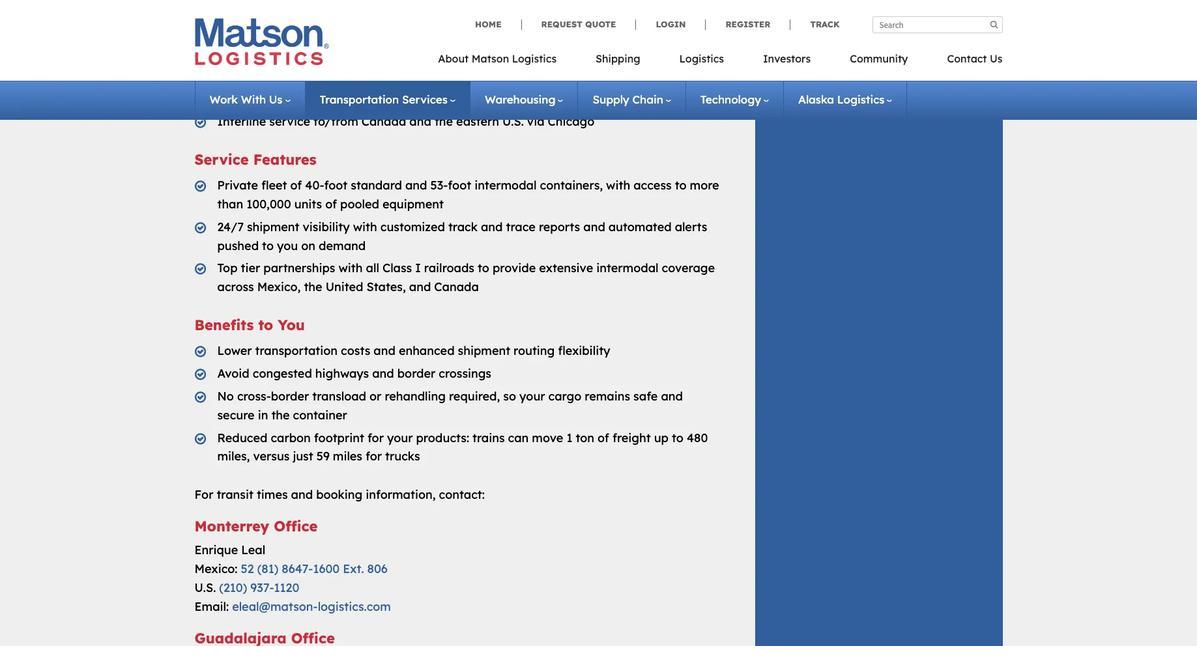 Task type: describe. For each thing, give the bounding box(es) containing it.
contact us link
[[928, 48, 1003, 75]]

trains
[[472, 431, 505, 446]]

charlotte
[[217, 91, 270, 106]]

1
[[567, 431, 572, 446]]

1600
[[313, 562, 340, 577]]

pooled
[[340, 197, 379, 212]]

and up city
[[529, 1, 551, 16]]

investors
[[763, 52, 811, 65]]

1 horizontal spatial shipment
[[458, 344, 510, 359]]

from for charlotte
[[294, 91, 324, 106]]

top menu navigation
[[438, 48, 1003, 75]]

0 horizontal spatial of
[[290, 178, 302, 193]]

transportation services
[[320, 93, 448, 106]]

canada inside top tier partnerships with all class i railroads to provide extensive intermodal coverage across mexico, the united states, and canada
[[434, 280, 479, 295]]

equipment
[[382, 197, 444, 212]]

avoid
[[217, 366, 249, 381]]

shipping
[[596, 52, 640, 65]]

eastern
[[456, 114, 499, 129]]

shipping link
[[576, 48, 660, 75]]

pushed
[[217, 238, 259, 253]]

and up or
[[372, 366, 394, 381]]

luis for atlanta to/ from monterrey, san luis potosi and toluca
[[406, 69, 429, 84]]

and right track
[[481, 220, 503, 235]]

can
[[508, 431, 529, 446]]

enrique
[[195, 543, 238, 558]]

(210) 937-1120 link
[[219, 581, 299, 596]]

enrique leal mexico: 52 (81) 8647-1600 ext. 806 u.s. (210) 937-1120 email: eleal@matson-logistics.com
[[195, 543, 391, 614]]

to/from
[[324, 1, 371, 16]]

937-
[[250, 581, 274, 596]]

monterrey, for dallas/fort
[[374, 1, 436, 16]]

monterrey, for charlotte
[[327, 91, 389, 106]]

units
[[294, 197, 322, 212]]

carbon
[[271, 431, 311, 446]]

enhanced
[[399, 344, 455, 359]]

highways
[[315, 366, 369, 381]]

community link
[[830, 48, 928, 75]]

2 horizontal spatial logistics
[[837, 93, 885, 106]]

private
[[217, 178, 258, 193]]

0 vertical spatial for
[[367, 431, 384, 446]]

work with us link
[[210, 93, 290, 106]]

work with us
[[210, 93, 282, 106]]

up
[[654, 431, 669, 446]]

san for charlotte to/ from monterrey, san luis potosi and toluca
[[392, 91, 414, 106]]

search image
[[990, 20, 998, 29]]

transload
[[312, 389, 366, 404]]

benefits
[[195, 316, 254, 334]]

angeles
[[240, 23, 285, 38]]

atlanta
[[217, 69, 259, 84]]

los angeles to/ from monterrey, san luis potosi, mexico city and toluca
[[217, 23, 628, 38]]

the for customized
[[304, 280, 322, 295]]

monterrey to seattle
[[217, 46, 334, 61]]

you
[[278, 316, 305, 334]]

(81)
[[257, 562, 278, 577]]

atlanta to/ from monterrey, san luis potosi and toluca
[[217, 69, 532, 84]]

us inside top menu navigation
[[990, 52, 1003, 65]]

toluca up shipping
[[592, 23, 628, 38]]

0 horizontal spatial us
[[269, 93, 282, 106]]

potosi,
[[456, 23, 494, 38]]

of inside reduced carbon footprint for your products: trains can move 1 ton of freight up to 480 miles, versus just 59 miles for trucks
[[598, 431, 609, 446]]

1 horizontal spatial logistics
[[679, 52, 724, 65]]

toluca for charlotte to/ from monterrey, san luis potosi and toluca
[[507, 91, 543, 106]]

toluca for atlanta to/ from monterrey, san luis potosi and toluca
[[496, 69, 532, 84]]

times
[[257, 488, 288, 503]]

(210)
[[219, 581, 247, 596]]

lower
[[217, 344, 252, 359]]

and up eastern
[[482, 91, 504, 106]]

investors link
[[744, 48, 830, 75]]

charlotte to/ from monterrey, san luis potosi and toluca
[[217, 91, 543, 106]]

to/from
[[314, 114, 358, 129]]

provide
[[493, 261, 536, 276]]

all
[[366, 261, 379, 276]]

office
[[274, 517, 318, 536]]

no cross-border transload or rehandling required, so your cargo remains safe and secure in the container
[[217, 389, 683, 423]]

on
[[301, 238, 315, 253]]

eleal@matson-logistics.com link
[[232, 599, 391, 614]]

move
[[532, 431, 563, 446]]

806
[[367, 562, 388, 577]]

to inside 'private fleet of 40-foot standard and 53-foot intermodal containers, with access to more than 100,000 units of pooled equipment'
[[675, 178, 687, 193]]

email:
[[195, 599, 229, 614]]

alaska
[[798, 93, 834, 106]]

partnerships
[[263, 261, 335, 276]]

luis for charlotte to/ from monterrey, san luis potosi and toluca
[[417, 91, 440, 106]]

and inside the no cross-border transload or rehandling required, so your cargo remains safe and secure in the container
[[661, 389, 683, 404]]

service
[[269, 114, 310, 129]]

and down matson
[[470, 69, 492, 84]]

routing
[[514, 344, 555, 359]]

100,000
[[246, 197, 291, 212]]

to left seattle
[[279, 46, 291, 61]]

required,
[[449, 389, 500, 404]]

and right the times on the left bottom
[[291, 488, 313, 503]]

supply chain
[[593, 93, 663, 106]]

from for atlanta
[[283, 69, 313, 84]]

contact us
[[947, 52, 1003, 65]]

secure
[[217, 408, 255, 423]]

0 vertical spatial to/
[[289, 23, 306, 38]]

mexico
[[497, 23, 538, 38]]

ext.
[[343, 562, 364, 577]]

to inside top tier partnerships with all class i railroads to provide extensive intermodal coverage across mexico, the united states, and canada
[[478, 261, 489, 276]]

track link
[[790, 19, 840, 30]]

and right the costs
[[374, 344, 395, 359]]

mexico,
[[257, 280, 301, 295]]

1120
[[274, 581, 299, 596]]

0 vertical spatial u.s.
[[502, 114, 524, 129]]

interline service to/from canada and the eastern u.s. via chicago
[[217, 114, 594, 129]]

transit
[[217, 488, 253, 503]]

intermodal inside 'private fleet of 40-foot standard and 53-foot intermodal containers, with access to more than 100,000 units of pooled equipment'
[[474, 178, 537, 193]]

freight
[[612, 431, 651, 446]]

59
[[316, 449, 330, 464]]

monterrey for monterrey to seattle
[[217, 46, 276, 61]]

home link
[[475, 19, 521, 30]]

2 horizontal spatial the
[[435, 114, 453, 129]]

0 horizontal spatial canada
[[362, 114, 406, 129]]

intermodal inside top tier partnerships with all class i railroads to provide extensive intermodal coverage across mexico, the united states, and canada
[[596, 261, 659, 276]]

border inside the no cross-border transload or rehandling required, so your cargo remains safe and secure in the container
[[271, 389, 309, 404]]

container
[[293, 408, 347, 423]]

miles
[[333, 449, 362, 464]]

information,
[[366, 488, 436, 503]]



Task type: locate. For each thing, give the bounding box(es) containing it.
and right the reports
[[583, 220, 605, 235]]

of right units
[[325, 197, 337, 212]]

visibility
[[303, 220, 350, 235]]

monterrey for monterrey office
[[195, 517, 269, 536]]

costs
[[341, 344, 370, 359]]

canada down transportation services
[[362, 114, 406, 129]]

monterrey, down atlanta to/ from monterrey, san luis potosi and toluca
[[327, 91, 389, 106]]

with inside 'private fleet of 40-foot standard and 53-foot intermodal containers, with access to more than 100,000 units of pooled equipment'
[[606, 178, 630, 193]]

service
[[195, 150, 249, 169]]

to left the you
[[262, 238, 274, 253]]

to
[[279, 46, 291, 61], [675, 178, 687, 193], [262, 238, 274, 253], [478, 261, 489, 276], [258, 316, 273, 334], [672, 431, 684, 446]]

luis up about
[[430, 23, 453, 38]]

1 vertical spatial from
[[294, 91, 324, 106]]

or
[[370, 389, 381, 404]]

and inside top tier partnerships with all class i railroads to provide extensive intermodal coverage across mexico, the united states, and canada
[[409, 280, 431, 295]]

logistics down the mexico
[[512, 52, 557, 65]]

with
[[606, 178, 630, 193], [353, 220, 377, 235], [338, 261, 363, 276]]

with inside 24/7 shipment visibility with customized track and trace reports and automated alerts pushed to you on demand
[[353, 220, 377, 235]]

potosi
[[491, 1, 526, 16], [432, 69, 467, 84], [443, 91, 478, 106]]

1 horizontal spatial the
[[304, 280, 322, 295]]

to inside reduced carbon footprint for your products: trains can move 1 ton of freight up to 480 miles, versus just 59 miles for trucks
[[672, 431, 684, 446]]

reports
[[539, 220, 580, 235]]

border up rehandling
[[397, 366, 435, 381]]

1 vertical spatial shipment
[[458, 344, 510, 359]]

automated
[[609, 220, 672, 235]]

logistics down the community link
[[837, 93, 885, 106]]

san up interline service to/from canada and the eastern u.s. via chicago
[[392, 91, 414, 106]]

via
[[527, 114, 544, 129]]

logistics down login
[[679, 52, 724, 65]]

0 vertical spatial border
[[397, 366, 435, 381]]

us right contact in the right top of the page
[[990, 52, 1003, 65]]

0 vertical spatial monterrey
[[217, 46, 276, 61]]

login
[[656, 19, 686, 29]]

border down the congested
[[271, 389, 309, 404]]

Search search field
[[872, 16, 1003, 33]]

to left you
[[258, 316, 273, 334]]

shipment inside 24/7 shipment visibility with customized track and trace reports and automated alerts pushed to you on demand
[[247, 220, 299, 235]]

home
[[475, 19, 501, 29]]

the down partnerships in the top of the page
[[304, 280, 322, 295]]

railroads
[[424, 261, 474, 276]]

with for trace
[[353, 220, 377, 235]]

san down dallas/fort worth to/from monterrey, san luis potosi and toluca on the left top of page
[[405, 23, 426, 38]]

your up trucks at the left bottom of the page
[[387, 431, 413, 446]]

1 vertical spatial potosi
[[432, 69, 467, 84]]

8647-
[[282, 562, 313, 577]]

with inside top tier partnerships with all class i railroads to provide extensive intermodal coverage across mexico, the united states, and canada
[[338, 261, 363, 276]]

customized
[[380, 220, 445, 235]]

potosi for charlotte to/ from monterrey, san luis potosi and toluca
[[443, 91, 478, 106]]

reduced carbon footprint for your products: trains can move 1 ton of freight up to 480 miles, versus just 59 miles for trucks
[[217, 431, 708, 464]]

intermodal down automated
[[596, 261, 659, 276]]

1 vertical spatial monterrey
[[195, 517, 269, 536]]

1 vertical spatial of
[[325, 197, 337, 212]]

to/ up service
[[274, 91, 291, 106]]

foot
[[324, 178, 347, 193], [448, 178, 471, 193]]

to/ for charlotte
[[274, 91, 291, 106]]

san for atlanta to/ from monterrey, san luis potosi and toluca
[[381, 69, 403, 84]]

flexibility
[[558, 344, 610, 359]]

i
[[415, 261, 421, 276]]

alaska logistics
[[798, 93, 885, 106]]

0 vertical spatial intermodal
[[474, 178, 537, 193]]

with for railroads
[[338, 261, 363, 276]]

coverage
[[662, 261, 715, 276]]

0 horizontal spatial u.s.
[[195, 581, 216, 596]]

intermodal up trace
[[474, 178, 537, 193]]

quote
[[585, 19, 616, 29]]

0 vertical spatial us
[[990, 52, 1003, 65]]

monterrey up enrique
[[195, 517, 269, 536]]

and inside 'private fleet of 40-foot standard and 53-foot intermodal containers, with access to more than 100,000 units of pooled equipment'
[[405, 178, 427, 193]]

remains
[[585, 389, 630, 404]]

community
[[850, 52, 908, 65]]

monterrey, up "los angeles to/ from monterrey, san luis potosi, mexico city and toluca"
[[374, 1, 436, 16]]

luis up home
[[464, 1, 487, 16]]

features
[[253, 150, 316, 169]]

in
[[258, 408, 268, 423]]

shipment up crossings
[[458, 344, 510, 359]]

access
[[634, 178, 672, 193]]

san for dallas/fort worth to/from monterrey, san luis potosi and toluca
[[439, 1, 461, 16]]

0 horizontal spatial the
[[271, 408, 290, 423]]

potosi for atlanta to/ from monterrey, san luis potosi and toluca
[[432, 69, 467, 84]]

1 horizontal spatial border
[[397, 366, 435, 381]]

potosi up eastern
[[443, 91, 478, 106]]

matson logistics image
[[195, 18, 329, 65]]

avoid congested highways and border crossings
[[217, 366, 491, 381]]

request
[[541, 19, 582, 29]]

us right with
[[269, 93, 282, 106]]

your right so
[[519, 389, 545, 404]]

potosi down about
[[432, 69, 467, 84]]

monterrey, for atlanta
[[316, 69, 378, 84]]

2 vertical spatial of
[[598, 431, 609, 446]]

technology link
[[700, 93, 769, 106]]

just
[[293, 449, 313, 464]]

1 vertical spatial the
[[304, 280, 322, 295]]

the inside top tier partnerships with all class i railroads to provide extensive intermodal coverage across mexico, the united states, and canada
[[304, 280, 322, 295]]

0 vertical spatial canada
[[362, 114, 406, 129]]

dallas/fort
[[217, 1, 282, 16]]

to/ for atlanta
[[262, 69, 280, 84]]

u.s. up email:
[[195, 581, 216, 596]]

shipment
[[247, 220, 299, 235], [458, 344, 510, 359]]

0 horizontal spatial shipment
[[247, 220, 299, 235]]

tier
[[241, 261, 260, 276]]

than
[[217, 197, 243, 212]]

work
[[210, 93, 238, 106]]

with up united
[[338, 261, 363, 276]]

1 vertical spatial with
[[353, 220, 377, 235]]

toluca up request quote
[[554, 1, 590, 16]]

and
[[529, 1, 551, 16], [567, 23, 589, 38], [470, 69, 492, 84], [482, 91, 504, 106], [409, 114, 431, 129], [405, 178, 427, 193], [481, 220, 503, 235], [583, 220, 605, 235], [409, 280, 431, 295], [374, 344, 395, 359], [372, 366, 394, 381], [661, 389, 683, 404], [291, 488, 313, 503]]

you
[[277, 238, 298, 253]]

from down seattle
[[283, 69, 313, 84]]

ton
[[576, 431, 594, 446]]

potosi for dallas/fort worth to/from monterrey, san luis potosi and toluca
[[491, 1, 526, 16]]

logistics link
[[660, 48, 744, 75]]

request quote
[[541, 19, 616, 29]]

2 horizontal spatial of
[[598, 431, 609, 446]]

luis for dallas/fort worth to/from monterrey, san luis potosi and toluca
[[464, 1, 487, 16]]

0 horizontal spatial intermodal
[[474, 178, 537, 193]]

toluca for dallas/fort worth to/from monterrey, san luis potosi and toluca
[[554, 1, 590, 16]]

for
[[195, 488, 213, 503]]

0 horizontal spatial your
[[387, 431, 413, 446]]

chicago
[[548, 114, 594, 129]]

transportation
[[255, 344, 338, 359]]

city
[[541, 23, 564, 38]]

2 vertical spatial with
[[338, 261, 363, 276]]

0 vertical spatial the
[[435, 114, 453, 129]]

the for border
[[271, 408, 290, 423]]

fleet
[[261, 178, 287, 193]]

toluca up warehousing
[[496, 69, 532, 84]]

0 horizontal spatial logistics
[[512, 52, 557, 65]]

request quote link
[[521, 19, 636, 30]]

2 vertical spatial potosi
[[443, 91, 478, 106]]

1 horizontal spatial u.s.
[[502, 114, 524, 129]]

for right footprint
[[367, 431, 384, 446]]

cross-
[[237, 389, 271, 404]]

1 vertical spatial u.s.
[[195, 581, 216, 596]]

about
[[438, 52, 469, 65]]

1 vertical spatial to/
[[262, 69, 280, 84]]

track
[[448, 220, 478, 235]]

foot up pooled
[[324, 178, 347, 193]]

0 vertical spatial shipment
[[247, 220, 299, 235]]

with down pooled
[[353, 220, 377, 235]]

standard
[[351, 178, 402, 193]]

for right the 'miles'
[[366, 449, 382, 464]]

1 vertical spatial your
[[387, 431, 413, 446]]

1 vertical spatial us
[[269, 93, 282, 106]]

1 horizontal spatial your
[[519, 389, 545, 404]]

crossings
[[439, 366, 491, 381]]

services
[[402, 93, 448, 106]]

technology
[[700, 93, 761, 106]]

monterrey up "atlanta" on the left of the page
[[217, 46, 276, 61]]

0 vertical spatial your
[[519, 389, 545, 404]]

congested
[[253, 366, 312, 381]]

to/
[[289, 23, 306, 38], [262, 69, 280, 84], [274, 91, 291, 106]]

the down services
[[435, 114, 453, 129]]

0 vertical spatial of
[[290, 178, 302, 193]]

1 foot from the left
[[324, 178, 347, 193]]

your inside reduced carbon footprint for your products: trains can move 1 ton of freight up to 480 miles, versus just 59 miles for trucks
[[387, 431, 413, 446]]

1 vertical spatial intermodal
[[596, 261, 659, 276]]

to right the up
[[672, 431, 684, 446]]

monterrey office
[[195, 517, 318, 536]]

matson
[[472, 52, 509, 65]]

trace
[[506, 220, 536, 235]]

benefits to you
[[195, 316, 305, 334]]

footprint
[[314, 431, 364, 446]]

with left access
[[606, 178, 630, 193]]

1 vertical spatial for
[[366, 449, 382, 464]]

san up transportation services link
[[381, 69, 403, 84]]

0 vertical spatial from
[[283, 69, 313, 84]]

the right 'in'
[[271, 408, 290, 423]]

potosi up 'home' "link"
[[491, 1, 526, 16]]

1 horizontal spatial intermodal
[[596, 261, 659, 276]]

to left provide
[[478, 261, 489, 276]]

to inside 24/7 shipment visibility with customized track and trace reports and automated alerts pushed to you on demand
[[262, 238, 274, 253]]

0 horizontal spatial foot
[[324, 178, 347, 193]]

the inside the no cross-border transload or rehandling required, so your cargo remains safe and secure in the container
[[271, 408, 290, 423]]

and right safe
[[661, 389, 683, 404]]

None search field
[[872, 16, 1003, 33]]

monterrey, up "transportation"
[[316, 69, 378, 84]]

u.s. left via on the left top of the page
[[502, 114, 524, 129]]

warehousing link
[[485, 93, 563, 106]]

monterrey, down to/from
[[340, 23, 401, 38]]

and up equipment at the top of page
[[405, 178, 427, 193]]

foot up track
[[448, 178, 471, 193]]

from up service
[[294, 91, 324, 106]]

2 vertical spatial the
[[271, 408, 290, 423]]

of right "ton"
[[598, 431, 609, 446]]

your inside the no cross-border transload or rehandling required, so your cargo remains safe and secure in the container
[[519, 389, 545, 404]]

0 horizontal spatial border
[[271, 389, 309, 404]]

alaska logistics link
[[798, 93, 892, 106]]

canada down "railroads"
[[434, 280, 479, 295]]

and right city
[[567, 23, 589, 38]]

the
[[435, 114, 453, 129], [304, 280, 322, 295], [271, 408, 290, 423]]

2 vertical spatial to/
[[274, 91, 291, 106]]

1 vertical spatial canada
[[434, 280, 479, 295]]

cargo
[[548, 389, 581, 404]]

u.s. inside enrique leal mexico: 52 (81) 8647-1600 ext. 806 u.s. (210) 937-1120 email: eleal@matson-logistics.com
[[195, 581, 216, 596]]

0 vertical spatial potosi
[[491, 1, 526, 16]]

1 horizontal spatial canada
[[434, 280, 479, 295]]

1 horizontal spatial us
[[990, 52, 1003, 65]]

to left more at top
[[675, 178, 687, 193]]

so
[[503, 389, 516, 404]]

luis up interline service to/from canada and the eastern u.s. via chicago
[[417, 91, 440, 106]]

more
[[690, 178, 719, 193]]

1 horizontal spatial of
[[325, 197, 337, 212]]

to/ down "worth"
[[289, 23, 306, 38]]

0 vertical spatial with
[[606, 178, 630, 193]]

luis up services
[[406, 69, 429, 84]]

luis
[[464, 1, 487, 16], [430, 23, 453, 38], [406, 69, 429, 84], [417, 91, 440, 106]]

shipment down the 100,000
[[247, 220, 299, 235]]

of left 40-
[[290, 178, 302, 193]]

chain
[[632, 93, 663, 106]]

toluca up via on the left top of the page
[[507, 91, 543, 106]]

1 horizontal spatial foot
[[448, 178, 471, 193]]

of
[[290, 178, 302, 193], [325, 197, 337, 212], [598, 431, 609, 446]]

to/ down monterrey to seattle
[[262, 69, 280, 84]]

us
[[990, 52, 1003, 65], [269, 93, 282, 106]]

san up "potosi,"
[[439, 1, 461, 16]]

dallas/fort worth to/from monterrey, san luis potosi and toluca
[[217, 1, 590, 16]]

and down i at the top of page
[[409, 280, 431, 295]]

480
[[687, 431, 708, 446]]

and down services
[[409, 114, 431, 129]]

united
[[326, 280, 363, 295]]

2 foot from the left
[[448, 178, 471, 193]]

1 vertical spatial border
[[271, 389, 309, 404]]

mexico:
[[195, 562, 238, 577]]



Task type: vqa. For each thing, say whether or not it's contained in the screenshot.
1st Have from the left
no



